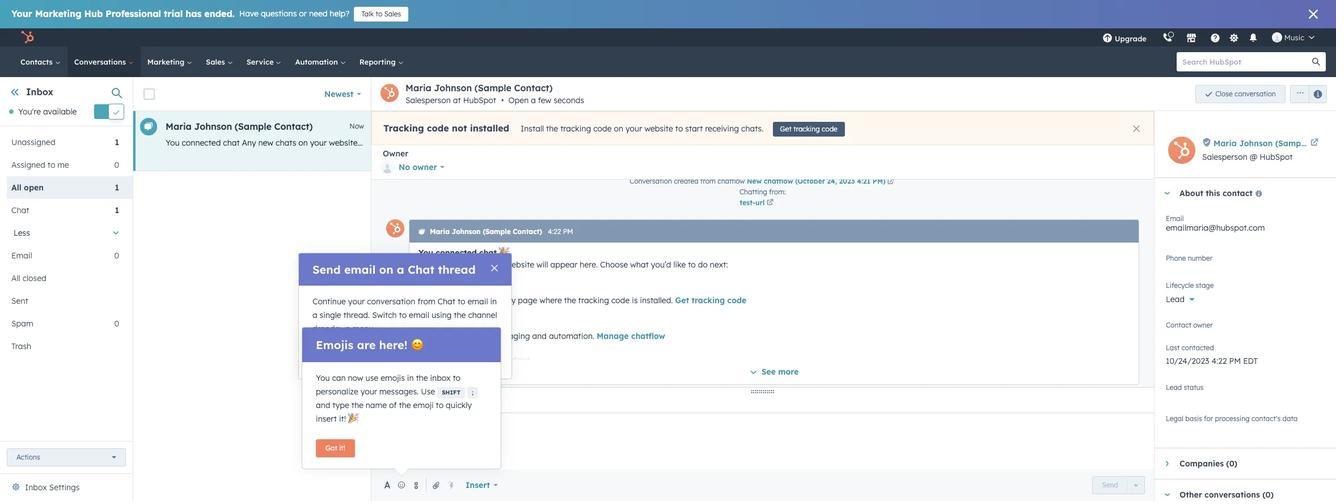 Task type: describe. For each thing, give the bounding box(es) containing it.
0 for email
[[114, 251, 119, 261]]

tracking code not installed alert
[[372, 111, 1155, 145]]

4:22
[[548, 228, 561, 236]]

pm
[[563, 228, 573, 236]]

up
[[433, 403, 443, 413]]

to right switch
[[399, 310, 407, 321]]

🎉 inside '; and type the name of the emoji to quickly insert it! 🎉'
[[348, 414, 359, 424]]

help image
[[1211, 33, 1221, 44]]

a inside "to email in a single thread. switch to email using the channel dropdown menu."
[[313, 310, 318, 321]]

tracking down seconds
[[561, 124, 591, 134]]

sent button
[[7, 290, 119, 313]]

your inside you can now use emojis in the inbox to personalize your messages. use
[[361, 387, 377, 397]]

to inside you connected chat 🎉 any new chats on your website will appear here. choose what you'd like to do next:
[[688, 260, 696, 270]]

test-
[[740, 198, 756, 207]]

you for you can now use emojis in the inbox to personalize your messages. use
[[316, 373, 330, 384]]

contact
[[1166, 321, 1192, 330]]

0 vertical spatial no
[[399, 162, 410, 172]]

continue your conversation from chat
[[313, 297, 456, 307]]

hub
[[84, 8, 103, 19]]

url
[[756, 198, 765, 207]]

will inside row
[[360, 138, 372, 148]]

from:
[[769, 188, 786, 196]]

;
[[472, 389, 474, 397]]

contacted
[[1182, 344, 1215, 352]]

you're available image
[[9, 110, 14, 114]]

appear inside you connected chat 🎉 any new chats on your website will appear here. choose what you'd like to do next:
[[551, 260, 578, 270]]

and for automation.
[[532, 331, 547, 342]]

get inside button
[[780, 125, 792, 133]]

your inside tracking code not installed alert
[[626, 124, 643, 134]]

try inside row
[[554, 138, 565, 148]]

see more
[[762, 367, 799, 377]]

24,
[[828, 177, 837, 186]]

email for email
[[11, 251, 32, 261]]

the down messages.
[[399, 401, 411, 411]]

out inside row
[[574, 138, 587, 148]]

hubspot inside maria johnson (sample contact) salesperson at hubspot • open a few seconds
[[463, 95, 496, 106]]

no owner button for owner
[[381, 159, 445, 176]]

website inside you connected chat 🎉 any new chats on your website will appear here. choose what you'd like to do next:
[[506, 260, 534, 270]]

where inside row
[[710, 138, 733, 148]]

edit your chatflow manage your chat messaging and automation. manage chatflow
[[419, 319, 666, 342]]

marketing link
[[141, 47, 199, 77]]

try inside try it out send a test chat from any page where the tracking code is installed. get tracking code
[[419, 284, 432, 294]]

1 vertical spatial salesperson
[[1203, 152, 1248, 162]]

the inside try it out send a test chat from any page where the tracking code is installed. get tracking code
[[564, 296, 576, 306]]

caret image for other conversations (0)
[[1164, 494, 1171, 497]]

you for you connected chat 🎉 any new chats on your website will appear here. choose what you'd like to do next:
[[419, 248, 434, 258]]

your up color
[[462, 355, 481, 365]]

do inside live chat from maria johnson (sample contact) with context you connected chat
any new chats on your website will appear here. choose what you'd like to do next:

try it out 
send a test chat from any page where the tracking code is installed: https://app.hubs row
[[522, 138, 531, 148]]

johnson for maria johnson (sample contact)
[[194, 121, 232, 132]]

all open
[[11, 183, 44, 193]]

1 customize from the top
[[419, 355, 460, 365]]

no inside contact owner no owner
[[1166, 326, 1178, 336]]

about this contact
[[1180, 188, 1253, 199]]

contacts link
[[14, 47, 67, 77]]

contacts
[[20, 57, 55, 66]]

trash
[[11, 342, 31, 352]]

sales inside button
[[384, 10, 401, 18]]

1 manage from the left
[[419, 331, 449, 342]]

upgrade image
[[1103, 33, 1113, 44]]

🎉 inside you connected chat 🎉 any new chats on your website will appear here. choose what you'd like to do next:
[[499, 248, 509, 258]]

any inside you connected chat 🎉 any new chats on your website will appear here. choose what you'd like to do next:
[[419, 260, 433, 270]]

to inside '; and type the name of the emoji to quickly insert it! 🎉'
[[436, 401, 444, 411]]

0 vertical spatial marketing
[[35, 8, 81, 19]]

maria johnson (sample contact)
[[166, 121, 313, 132]]

calling icon image
[[1163, 33, 1173, 43]]

using
[[432, 310, 452, 321]]

from inside try it out send a test chat from any page where the tracking code is installed. get tracking code
[[482, 296, 500, 306]]

to inside row
[[512, 138, 519, 148]]

owner for contact owner no owner
[[1194, 321, 1213, 330]]

next: inside row
[[534, 138, 552, 148]]

tracking up automation.
[[579, 296, 609, 306]]

marketplaces button
[[1180, 28, 1204, 47]]

chat left thread
[[408, 263, 435, 277]]

page inside row
[[689, 138, 708, 148]]

companies (0)
[[1180, 459, 1238, 469]]

chats inside you connected chat 🎉 any new chats on your website will appear here. choose what you'd like to do next:
[[452, 260, 473, 270]]

chat up using
[[438, 297, 456, 307]]

to left the me
[[48, 160, 55, 170]]

0 for spam
[[114, 319, 119, 329]]

tracking
[[384, 123, 424, 134]]

a inside try it out send a test chat from any page where the tracking code is installed. get tracking code
[[440, 296, 445, 306]]

all closed
[[11, 274, 46, 284]]

send inside live chat from maria johnson (sample contact) with context you connected chat
any new chats on your website will appear here. choose what you'd like to do next:

try it out 
send a test chat from any page where the tracking code is installed: https://app.hubs row
[[589, 138, 608, 148]]

link opens in a new window image
[[888, 177, 895, 187]]

a inside maria johnson (sample contact) salesperson at hubspot • open a few seconds
[[531, 95, 536, 106]]

1 vertical spatial hubspot
[[1260, 152, 1293, 162]]

all for all closed
[[11, 274, 20, 284]]

it! inside '; and type the name of the emoji to quickly insert it! 🎉'
[[339, 414, 346, 424]]

menu containing music
[[1095, 28, 1323, 47]]

contact) for maria johnson (sample contact) 4:22 pm
[[513, 228, 542, 236]]

you'd inside you connected chat 🎉 any new chats on your website will appear here. choose what you'd like to do next:
[[651, 260, 671, 270]]

1 horizontal spatial marketing
[[147, 57, 187, 66]]

the inside customize your chat widget customize the color and style of your chat widget.
[[460, 367, 472, 377]]

widget
[[503, 355, 530, 365]]

your up thread.
[[348, 297, 365, 307]]

search button
[[1307, 52, 1326, 71]]

here!
[[379, 338, 408, 352]]

send group
[[1093, 477, 1145, 495]]

1 horizontal spatial email
[[409, 310, 430, 321]]

inbox for inbox settings
[[25, 483, 47, 493]]

maria johnson (sample contac link
[[1214, 136, 1337, 150]]

tracking right "installed."
[[692, 296, 725, 306]]

tracking code not installed
[[384, 123, 510, 134]]

chat inside you connected chat 🎉 any new chats on your website will appear here. choose what you'd like to do next:
[[479, 248, 497, 258]]

inbox settings
[[25, 483, 80, 493]]

insert
[[466, 481, 490, 491]]

johnson for maria johnson (sample contact) salesperson at hubspot • open a few seconds
[[434, 82, 472, 94]]

a inside row
[[610, 138, 615, 148]]

channel
[[468, 310, 497, 321]]

choose inside you connected chat 🎉 any new chats on your website will appear here. choose what you'd like to do next:
[[600, 260, 628, 270]]

(sample for maria johnson (sample contac
[[1276, 138, 1309, 148]]

choose inside row
[[424, 138, 451, 148]]

get inside try it out send a test chat from any page where the tracking code is installed. get tracking code
[[675, 296, 689, 306]]

can
[[332, 373, 346, 384]]

send email on a chat thread
[[313, 263, 476, 277]]

your inside you connected chat 🎉 any new chats on your website will appear here. choose what you'd like to do next:
[[487, 260, 504, 270]]

it inside try it out send a test chat from any page where the tracking code is installed. get tracking code
[[434, 284, 440, 294]]

what inside you connected chat 🎉 any new chats on your website will appear here. choose what you'd like to do next:
[[630, 260, 649, 270]]

you'd inside row
[[475, 138, 495, 148]]

you're available
[[18, 107, 77, 117]]

legal basis for processing contact's data
[[1166, 415, 1298, 423]]

are
[[357, 338, 376, 352]]

any inside try it out send a test chat from any page where the tracking code is installed. get tracking code
[[502, 296, 516, 306]]

1 for all open
[[115, 183, 119, 193]]

lead button
[[1166, 288, 1325, 307]]

contact) for maria johnson (sample contact) salesperson at hubspot • open a few seconds
[[514, 82, 553, 94]]

chat inside button
[[398, 394, 416, 405]]

where inside try it out send a test chat from any page where the tracking code is installed. get tracking code
[[540, 296, 562, 306]]

send inside try it out send a test chat from any page where the tracking code is installed. get tracking code
[[419, 296, 438, 306]]

maria for maria johnson (sample contact) salesperson at hubspot • open a few seconds
[[406, 82, 432, 94]]

contact
[[1223, 188, 1253, 199]]

install
[[521, 124, 544, 134]]

chatflow up from:
[[764, 177, 793, 186]]

talk to sales button
[[354, 7, 409, 22]]

inbox
[[430, 373, 451, 384]]

got
[[326, 444, 338, 453]]

here. inside you connected chat 🎉 any new chats on your website will appear here. choose what you'd like to do next:
[[580, 260, 598, 270]]

to down thread
[[458, 297, 466, 307]]

chat inside try it out send a test chat from any page where the tracking code is installed. get tracking code
[[463, 296, 480, 306]]

settings image
[[1230, 33, 1240, 43]]

legal
[[1166, 415, 1184, 423]]

caret image for companies (0)
[[1166, 461, 1169, 468]]

data
[[1283, 415, 1298, 423]]

contact owner no owner
[[1166, 321, 1213, 336]]

to inside you can now use emojis in the inbox to personalize your messages. use
[[453, 373, 461, 384]]

will inside you connected chat 🎉 any new chats on your website will appear here. choose what you'd like to do next:
[[537, 260, 548, 270]]

continue
[[313, 297, 346, 307]]

last contacted
[[1166, 344, 1215, 352]]

4:21
[[857, 177, 871, 186]]

(october
[[796, 177, 825, 186]]

set
[[419, 403, 431, 413]]

Search HubSpot search field
[[1177, 52, 1316, 71]]

new
[[747, 177, 762, 186]]

email for to
[[468, 297, 488, 307]]

the inside "to email in a single thread. switch to email using the channel dropdown menu."
[[454, 310, 466, 321]]

from up using
[[418, 297, 436, 307]]

like inside you connected chat 🎉 any new chats on your website will appear here. choose what you'd like to do next:
[[674, 260, 686, 270]]

Phone number text field
[[1166, 252, 1325, 275]]

on inside tracking code not installed alert
[[614, 124, 624, 134]]

close conversation
[[1216, 89, 1277, 98]]

for
[[1205, 415, 1214, 423]]

your right edit
[[437, 319, 455, 330]]

out inside try it out send a test chat from any page where the tracking code is installed. get tracking code
[[442, 284, 455, 294]]

open
[[509, 95, 529, 106]]

hubspot image
[[20, 31, 34, 44]]

like inside live chat from maria johnson (sample contact) with context you connected chat
any new chats on your website will appear here. choose what you'd like to do next:

try it out 
send a test chat from any page where the tracking code is installed: https://app.hubs row
[[497, 138, 509, 148]]

single
[[320, 310, 341, 321]]

less
[[14, 228, 30, 238]]

automation.
[[549, 331, 595, 342]]

(0) inside dropdown button
[[1227, 459, 1238, 469]]

your inside row
[[310, 138, 327, 148]]

and for style
[[495, 367, 509, 377]]

the inside row
[[735, 138, 747, 148]]

sent
[[11, 296, 28, 307]]

automation
[[295, 57, 340, 66]]

maria for maria johnson (sample contac
[[1214, 138, 1237, 148]]

caret image inside about this contact dropdown button
[[1164, 192, 1171, 195]]

set up chat behaviour based on your team's availability.
[[419, 403, 631, 413]]

what inside row
[[454, 138, 472, 148]]

link opens in a new window image inside new chatflow (october 24, 2023 4:21 pm) link
[[888, 179, 895, 186]]

get tracking code
[[780, 125, 838, 133]]

to inside tracking code not installed alert
[[676, 124, 683, 134]]

johnson for maria johnson (sample contact) 4:22 pm
[[452, 228, 481, 236]]

to email in a single thread. switch to email using the channel dropdown menu.
[[313, 297, 497, 334]]

conversation created from chatflow
[[630, 177, 747, 186]]

owner up last contacted
[[1180, 326, 1203, 336]]

owner
[[383, 149, 409, 159]]

email for email emailmaria@hubspot.com
[[1166, 214, 1184, 223]]

other
[[1180, 490, 1203, 501]]

chat button
[[372, 388, 439, 413]]

have
[[239, 9, 259, 19]]

about
[[1180, 188, 1204, 199]]

to inside button
[[376, 10, 383, 18]]

website inside row
[[329, 138, 358, 148]]

chatflow down "installed."
[[631, 331, 666, 342]]

menu.
[[353, 324, 375, 334]]

switch
[[372, 310, 397, 321]]

1 vertical spatial conversation
[[367, 297, 415, 307]]

chat left widget.
[[560, 367, 576, 377]]

salesperson inside maria johnson (sample contact) salesperson at hubspot • open a few seconds
[[406, 95, 451, 106]]

and inside '; and type the name of the emoji to quickly insert it! 🎉'
[[316, 401, 330, 411]]

your down using
[[452, 331, 468, 342]]

•
[[501, 95, 504, 106]]

actions button
[[7, 449, 126, 467]]

maria johnson (sample contact) salesperson at hubspot • open a few seconds
[[406, 82, 584, 106]]



Task type: locate. For each thing, give the bounding box(es) containing it.
emojis
[[381, 373, 405, 384]]

automation link
[[288, 47, 353, 77]]

is
[[803, 138, 808, 148], [632, 296, 638, 306]]

send inside send button
[[1103, 481, 1119, 490]]

0 horizontal spatial out
[[442, 284, 455, 294]]

1 for unassigned
[[115, 137, 119, 148]]

appear inside live chat from maria johnson (sample contact) with context you connected chat
any new chats on your website will appear here. choose what you'd like to do next:

try it out 
send a test chat from any page where the tracking code is installed: https://app.hubs row
[[374, 138, 401, 148]]

customize up inbox
[[419, 355, 460, 365]]

0 vertical spatial all
[[11, 183, 21, 193]]

chats inside row
[[276, 138, 296, 148]]

inbox up you're available at the top left of the page
[[26, 86, 53, 98]]

manage down edit
[[419, 331, 449, 342]]

no owner button down tracking
[[381, 159, 445, 176]]

any inside row
[[242, 138, 256, 148]]

website left start
[[645, 124, 673, 134]]

1 horizontal spatial here.
[[580, 260, 598, 270]]

1 horizontal spatial manage
[[597, 331, 629, 342]]

all for all open
[[11, 183, 21, 193]]

available
[[43, 107, 77, 117]]

insert button
[[458, 474, 505, 497]]

assigned
[[11, 160, 45, 170]]

new chatflow (october 24, 2023 4:21 pm)
[[747, 177, 886, 186]]

0 vertical spatial in
[[490, 297, 497, 307]]

inbox left settings
[[25, 483, 47, 493]]

1 vertical spatial 0
[[114, 251, 119, 261]]

here. inside row
[[403, 138, 421, 148]]

0 for assigned to me
[[114, 160, 119, 170]]

1 horizontal spatial no owner button
[[1166, 319, 1325, 338]]

installed.
[[640, 296, 673, 306]]

0 horizontal spatial try
[[419, 284, 432, 294]]

0 vertical spatial customize
[[419, 355, 460, 365]]

2 manage from the left
[[597, 331, 629, 342]]

owner up contacted
[[1194, 321, 1213, 330]]

0 vertical spatial page
[[689, 138, 708, 148]]

tracking inside row
[[749, 138, 780, 148]]

talk to sales
[[362, 10, 401, 18]]

chat inside edit your chatflow manage your chat messaging and automation. manage chatflow
[[471, 331, 487, 342]]

your right style
[[541, 367, 557, 377]]

conversation inside button
[[1235, 89, 1277, 98]]

0 horizontal spatial website
[[329, 138, 358, 148]]

stage
[[1196, 281, 1214, 290]]

(sample for maria johnson (sample contact)
[[235, 121, 272, 132]]

it
[[567, 138, 572, 148], [434, 284, 440, 294]]

it inside row
[[567, 138, 572, 148]]

(0)
[[1227, 459, 1238, 469], [1263, 490, 1274, 501]]

1 vertical spatial here.
[[580, 260, 598, 270]]

1 vertical spatial all
[[11, 274, 20, 284]]

1 horizontal spatial you
[[316, 373, 330, 384]]

0 horizontal spatial connected
[[182, 138, 221, 148]]

salesperson left the at
[[406, 95, 451, 106]]

help button
[[1206, 28, 1225, 47]]

(sample inside maria johnson (sample contac link
[[1276, 138, 1309, 148]]

on inside you connected chat 🎉 any new chats on your website will appear here. choose what you'd like to do next:
[[475, 260, 485, 270]]

your down newest
[[310, 138, 327, 148]]

tracking up installed: in the top right of the page
[[794, 125, 820, 133]]

of right style
[[531, 367, 539, 377]]

caret image
[[1164, 192, 1171, 195], [1166, 461, 1169, 468], [1164, 494, 1171, 497]]

choose down tracking code not installed
[[424, 138, 451, 148]]

music
[[1285, 33, 1305, 42]]

1 horizontal spatial will
[[537, 260, 548, 270]]

in inside "to email in a single thread. switch to email using the channel dropdown menu."
[[490, 297, 497, 307]]

emojis
[[316, 338, 354, 352]]

you inside you can now use emojis in the inbox to personalize your messages. use
[[316, 373, 330, 384]]

emojis are here! 😊
[[316, 338, 424, 352]]

professional
[[106, 8, 161, 19]]

new inside row
[[258, 138, 274, 148]]

contact) for maria johnson (sample contact)
[[274, 121, 313, 132]]

color
[[474, 367, 493, 377]]

the inside you can now use emojis in the inbox to personalize your messages. use
[[416, 373, 428, 384]]

is inside try it out send a test chat from any page where the tracking code is installed. get tracking code
[[632, 296, 638, 306]]

0 vertical spatial any
[[242, 138, 256, 148]]

is left "installed."
[[632, 296, 638, 306]]

0 vertical spatial close
[[1216, 89, 1233, 98]]

what up "installed."
[[630, 260, 649, 270]]

maria inside row
[[166, 121, 192, 132]]

chat down shift
[[445, 403, 462, 413]]

test up using
[[447, 296, 461, 306]]

customize up use
[[419, 367, 458, 377]]

notifications image
[[1249, 33, 1259, 44]]

close inside close button
[[471, 354, 488, 363]]

0 horizontal spatial test
[[447, 296, 461, 306]]

0 horizontal spatial any
[[242, 138, 256, 148]]

close image
[[1309, 10, 1319, 19], [491, 265, 498, 272]]

pm)
[[873, 177, 886, 186]]

email left using
[[409, 310, 430, 321]]

test-url link
[[740, 197, 786, 208]]

newest
[[325, 89, 354, 99]]

test inside live chat from maria johnson (sample contact) with context you connected chat
any new chats on your website will appear here. choose what you'd like to do next:

try it out 
send a test chat from any page where the tracking code is installed: https://app.hubs row
[[617, 138, 631, 148]]

greg robinson image
[[1272, 32, 1283, 43]]

tracking down the chats.
[[749, 138, 780, 148]]

close for close
[[471, 354, 488, 363]]

to up 'get tracking code' "link"
[[688, 260, 696, 270]]

lead for lead
[[1166, 294, 1185, 305]]

2 vertical spatial 1
[[115, 206, 119, 216]]

group
[[1286, 85, 1328, 103]]

email
[[344, 263, 376, 277], [468, 297, 488, 307], [409, 310, 430, 321]]

from
[[652, 138, 670, 148], [701, 177, 716, 186], [482, 296, 500, 306], [418, 297, 436, 307]]

1 horizontal spatial do
[[698, 260, 708, 270]]

1 horizontal spatial appear
[[551, 260, 578, 270]]

of inside customize your chat widget customize the color and style of your chat widget.
[[531, 367, 539, 377]]

(sample for maria johnson (sample contact) 4:22 pm
[[483, 228, 511, 236]]

1 0 from the top
[[114, 160, 119, 170]]

connected for you connected chat 🎉 any new chats on your website will appear here. choose what you'd like to do next:
[[436, 248, 477, 258]]

1 horizontal spatial hubspot
[[1260, 152, 1293, 162]]

2 all from the top
[[11, 274, 20, 284]]

1 horizontal spatial you'd
[[651, 260, 671, 270]]

choose up try it out send a test chat from any page where the tracking code is installed. get tracking code
[[600, 260, 628, 270]]

the up automation.
[[564, 296, 576, 306]]

to
[[376, 10, 383, 18], [676, 124, 683, 134], [512, 138, 519, 148], [48, 160, 55, 170], [688, 260, 696, 270], [458, 297, 466, 307], [399, 310, 407, 321], [453, 373, 461, 384], [436, 401, 444, 411]]

the left color
[[460, 367, 472, 377]]

chat up color
[[483, 355, 501, 365]]

next: up 'get tracking code' "link"
[[710, 260, 728, 270]]

what down "not"
[[454, 138, 472, 148]]

your
[[11, 8, 32, 19]]

(sample
[[475, 82, 512, 94], [235, 121, 272, 132], [1276, 138, 1309, 148], [483, 228, 511, 236]]

(sample inside live chat from maria johnson (sample contact) with context you connected chat
any new chats on your website will appear here. choose what you'd like to do next:

try it out 
send a test chat from any page where the tracking code is installed: https://app.hubs row
[[235, 121, 272, 132]]

all left closed
[[11, 274, 20, 284]]

0 horizontal spatial what
[[454, 138, 472, 148]]

0 vertical spatial chats
[[276, 138, 296, 148]]

and right messaging
[[532, 331, 547, 342]]

1 horizontal spatial test
[[617, 138, 631, 148]]

1 vertical spatial will
[[537, 260, 548, 270]]

1 vertical spatial customize
[[419, 367, 458, 377]]

in
[[490, 297, 497, 307], [407, 373, 414, 384]]

owner
[[413, 162, 437, 172], [1194, 321, 1213, 330], [1180, 326, 1203, 336]]

1 vertical spatial next:
[[710, 260, 728, 270]]

0 vertical spatial try
[[554, 138, 565, 148]]

1 vertical spatial like
[[674, 260, 686, 270]]

0 horizontal spatial hubspot
[[463, 95, 496, 106]]

0 vertical spatial salesperson
[[406, 95, 451, 106]]

unassigned
[[11, 137, 55, 148]]

your left team's
[[540, 403, 557, 413]]

it!
[[339, 414, 346, 424], [339, 444, 345, 453]]

1 vertical spatial marketing
[[147, 57, 187, 66]]

0 horizontal spatial conversation
[[367, 297, 415, 307]]

maria johnson (sample contact) 4:22 pm
[[430, 228, 573, 236]]

caret image inside other conversations (0) dropdown button
[[1164, 494, 1171, 497]]

and inside customize your chat widget customize the color and style of your chat widget.
[[495, 367, 509, 377]]

(sample for maria johnson (sample contact) salesperson at hubspot • open a few seconds
[[475, 82, 512, 94]]

1 vertical spatial (0)
[[1263, 490, 1274, 501]]

now
[[348, 373, 363, 384]]

style
[[511, 367, 529, 377]]

1 vertical spatial lead
[[1166, 384, 1182, 392]]

1 horizontal spatial email
[[1166, 214, 1184, 223]]

try up "to email in a single thread. switch to email using the channel dropdown menu."
[[419, 284, 432, 294]]

(0) inside dropdown button
[[1263, 490, 1274, 501]]

not
[[452, 123, 467, 134]]

page
[[689, 138, 708, 148], [518, 296, 538, 306]]

new
[[258, 138, 274, 148], [435, 260, 450, 270]]

spam
[[11, 319, 33, 329]]

0 vertical spatial sales
[[384, 10, 401, 18]]

caret image left companies
[[1166, 461, 1169, 468]]

dropdown
[[313, 324, 350, 334]]

reporting link
[[353, 47, 410, 77]]

main content containing maria johnson (sample contact)
[[133, 77, 1337, 502]]

0 horizontal spatial page
[[518, 296, 538, 306]]

contact) inside live chat from maria johnson (sample contact) with context you connected chat
any new chats on your website will appear here. choose what you'd like to do next:

try it out 
send a test chat from any page where the tracking code is installed: https://app.hubs row
[[274, 121, 313, 132]]

do up 'get tracking code' "link"
[[698, 260, 708, 270]]

1 vertical spatial chats
[[452, 260, 473, 270]]

to left start
[[676, 124, 683, 134]]

(0) up other conversations (0) dropdown button at the bottom right of page
[[1227, 459, 1238, 469]]

to up shift
[[453, 373, 461, 384]]

a left few
[[531, 95, 536, 106]]

code inside button
[[822, 125, 838, 133]]

of
[[531, 367, 539, 377], [389, 401, 397, 411]]

appear up the owner
[[374, 138, 401, 148]]

connected for you connected chat any new chats on your website will appear here. choose what you'd like to do next:  try it out  send a test chat from any page where the tracking code is installed: https://app.hubs
[[182, 138, 221, 148]]

chat up channel
[[463, 296, 480, 306]]

or
[[299, 9, 307, 19]]

close image for your marketing hub professional trial has ended. have questions or need help?
[[1309, 10, 1319, 19]]

2 0 from the top
[[114, 251, 119, 261]]

conversation
[[1235, 89, 1277, 98], [367, 297, 415, 307]]

new chatflow (october 24, 2023 4:21 pm) link
[[747, 177, 896, 187]]

connected
[[182, 138, 221, 148], [436, 248, 477, 258]]

where up edit your chatflow manage your chat messaging and automation. manage chatflow
[[540, 296, 562, 306]]

more
[[779, 367, 799, 377]]

like up 'get tracking code' "link"
[[674, 260, 686, 270]]

1 horizontal spatial chats
[[452, 260, 473, 270]]

0 vertical spatial out
[[574, 138, 587, 148]]

link opens in a new window image
[[888, 179, 895, 186], [767, 198, 774, 208], [767, 200, 774, 207]]

it down seconds
[[567, 138, 572, 148]]

0 vertical spatial what
[[454, 138, 472, 148]]

0 vertical spatial you'd
[[475, 138, 495, 148]]

🎉
[[499, 248, 509, 258], [348, 414, 359, 424]]

1 horizontal spatial what
[[630, 260, 649, 270]]

1 vertical spatial and
[[495, 367, 509, 377]]

johnson inside maria johnson (sample contact) salesperson at hubspot • open a few seconds
[[434, 82, 472, 94]]

all inside button
[[11, 274, 20, 284]]

1 horizontal spatial is
[[803, 138, 808, 148]]

close image for send email on a chat thread
[[491, 265, 498, 272]]

no up last at the bottom right of page
[[1166, 326, 1178, 336]]

you'd up "installed."
[[651, 260, 671, 270]]

hubspot right the at
[[463, 95, 496, 106]]

menu item
[[1155, 28, 1157, 47]]

where down receiving
[[710, 138, 733, 148]]

2 customize from the top
[[419, 367, 458, 377]]

it! inside 'button'
[[339, 444, 345, 453]]

no owner button for contact owner
[[1166, 319, 1325, 338]]

close up color
[[471, 354, 488, 363]]

about this contact button
[[1155, 178, 1325, 209]]

maria inside maria johnson (sample contact) salesperson at hubspot • open a few seconds
[[406, 82, 432, 94]]

1 horizontal spatial where
[[710, 138, 733, 148]]

test-url
[[740, 198, 765, 207]]

website inside tracking code not installed alert
[[645, 124, 673, 134]]

1 all from the top
[[11, 183, 21, 193]]

and inside edit your chatflow manage your chat messaging and automation. manage chatflow
[[532, 331, 547, 342]]

page inside try it out send a test chat from any page where the tracking code is installed. get tracking code
[[518, 296, 538, 306]]

all closed button
[[7, 267, 119, 290]]

like down installed
[[497, 138, 509, 148]]

owner for no owner
[[413, 162, 437, 172]]

inbox
[[26, 86, 53, 98], [25, 483, 47, 493]]

close for close conversation
[[1216, 89, 1233, 98]]

1 horizontal spatial any
[[672, 138, 686, 148]]

from up channel
[[482, 296, 500, 306]]

marketing left hub
[[35, 8, 81, 19]]

email emailmaria@hubspot.com
[[1166, 214, 1265, 233]]

connected down maria johnson (sample contact)
[[182, 138, 221, 148]]

0 horizontal spatial salesperson
[[406, 95, 451, 106]]

team's
[[559, 403, 584, 413]]

maria for maria johnson (sample contact) 4:22 pm
[[430, 228, 450, 236]]

the up use
[[416, 373, 428, 384]]

open
[[24, 183, 44, 193]]

1 vertical spatial any
[[502, 296, 516, 306]]

0 vertical spatial new
[[258, 138, 274, 148]]

it up using
[[434, 284, 440, 294]]

the right using
[[454, 310, 466, 321]]

a up continue your conversation from chat
[[397, 263, 404, 277]]

1 horizontal spatial get
[[780, 125, 792, 133]]

email up continue your conversation from chat
[[344, 263, 376, 277]]

0 horizontal spatial of
[[389, 401, 397, 411]]

created
[[674, 177, 699, 186]]

1 horizontal spatial and
[[495, 367, 509, 377]]

3 0 from the top
[[114, 319, 119, 329]]

email down less
[[11, 251, 32, 261]]

website down maria johnson (sample contact) 4:22 pm
[[506, 260, 534, 270]]

from right created
[[701, 177, 716, 186]]

😊
[[411, 338, 424, 352]]

(0) right conversations
[[1263, 490, 1274, 501]]

trial
[[164, 8, 183, 19]]

menu
[[1095, 28, 1323, 47]]

a up using
[[440, 296, 445, 306]]

here.
[[403, 138, 421, 148], [580, 260, 598, 270]]

1 vertical spatial sales
[[206, 57, 227, 66]]

your up the conversation
[[626, 124, 643, 134]]

you'd down installed
[[475, 138, 495, 148]]

chats down maria johnson (sample contact)
[[276, 138, 296, 148]]

0 horizontal spatial no
[[399, 162, 410, 172]]

0 vertical spatial inbox
[[26, 86, 53, 98]]

lifecycle
[[1166, 281, 1194, 290]]

marketing
[[35, 8, 81, 19], [147, 57, 187, 66]]

on inside live chat from maria johnson (sample contact) with context you connected chat
any new chats on your website will appear here. choose what you'd like to do next:

try it out 
send a test chat from any page where the tracking code is installed: https://app.hubs row
[[299, 138, 308, 148]]

; and type the name of the emoji to quickly insert it! 🎉
[[316, 389, 474, 424]]

sales link
[[199, 47, 240, 77]]

page up edit your chatflow manage your chat messaging and automation. manage chatflow
[[518, 296, 538, 306]]

owner down tracking
[[413, 162, 437, 172]]

0 horizontal spatial marketing
[[35, 8, 81, 19]]

maria for maria johnson (sample contact)
[[166, 121, 192, 132]]

email inside email emailmaria@hubspot.com
[[1166, 214, 1184, 223]]

Last contacted text field
[[1166, 351, 1325, 369]]

no owner button up last contacted text box
[[1166, 319, 1325, 338]]

1 vertical spatial no
[[1166, 326, 1178, 336]]

all left open
[[11, 183, 21, 193]]

1 vertical spatial get
[[675, 296, 689, 306]]

new inside you connected chat 🎉 any new chats on your website will appear here. choose what you'd like to do next:
[[435, 260, 450, 270]]

new down maria johnson (sample contact)
[[258, 138, 274, 148]]

you're
[[18, 107, 41, 117]]

1 vertical spatial new
[[435, 260, 450, 270]]

0 vertical spatial like
[[497, 138, 509, 148]]

2 horizontal spatial you
[[419, 248, 434, 258]]

0 horizontal spatial like
[[497, 138, 509, 148]]

1 horizontal spatial close image
[[1309, 10, 1319, 19]]

the inside tracking code not installed alert
[[546, 124, 558, 134]]

receiving
[[705, 124, 739, 134]]

0 vertical spatial get
[[780, 125, 792, 133]]

comment button
[[439, 388, 504, 413]]

code inside row
[[782, 138, 800, 148]]

close image
[[1134, 125, 1140, 132]]

out down thread
[[442, 284, 455, 294]]

is inside row
[[803, 138, 808, 148]]

phone number
[[1166, 254, 1213, 263]]

chat down install the tracking code on your website to start receiving chats.
[[634, 138, 650, 148]]

0 vertical spatial do
[[522, 138, 531, 148]]

companies (0) button
[[1155, 449, 1325, 480]]

0 horizontal spatial (0)
[[1227, 459, 1238, 469]]

ended.
[[204, 8, 235, 19]]

1 vertical spatial contact)
[[274, 121, 313, 132]]

caret image inside companies (0) dropdown button
[[1166, 461, 1169, 468]]

basis
[[1186, 415, 1203, 423]]

here. up try it out send a test chat from any page where the tracking code is installed. get tracking code
[[580, 260, 598, 270]]

live chat from maria johnson (sample contact) with context you connected chat
any new chats on your website will appear here. choose what you'd like to do next:

try it out 
send a test chat from any page where the tracking code is installed: https://app.hubs row
[[133, 111, 909, 171]]

next: inside you connected chat 🎉 any new chats on your website will appear here. choose what you'd like to do next:
[[710, 260, 728, 270]]

page down start
[[689, 138, 708, 148]]

main content
[[133, 77, 1337, 502]]

sales right talk
[[384, 10, 401, 18]]

any
[[672, 138, 686, 148], [502, 296, 516, 306]]

chats.
[[742, 124, 764, 134]]

0 vertical spatial caret image
[[1164, 192, 1171, 195]]

0 horizontal spatial do
[[522, 138, 531, 148]]

0 vertical spatial it!
[[339, 414, 346, 424]]

the right the type
[[352, 401, 364, 411]]

chats down maria johnson (sample contact) 4:22 pm
[[452, 260, 473, 270]]

status
[[1184, 384, 1204, 392]]

conversation up switch
[[367, 297, 415, 307]]

a left single
[[313, 310, 318, 321]]

in inside you can now use emojis in the inbox to personalize your messages. use
[[407, 373, 414, 384]]

0 horizontal spatial close
[[471, 354, 488, 363]]

1 vertical spatial connected
[[436, 248, 477, 258]]

1 horizontal spatial of
[[531, 367, 539, 377]]

website down now
[[329, 138, 358, 148]]

0 vertical spatial any
[[672, 138, 686, 148]]

your down use
[[361, 387, 377, 397]]

chatflow left the new
[[718, 177, 745, 186]]

1 horizontal spatial no
[[1166, 326, 1178, 336]]

inbox for inbox
[[26, 86, 53, 98]]

you for you connected chat any new chats on your website will appear here. choose what you'd like to do next:  try it out  send a test chat from any page where the tracking code is installed: https://app.hubs
[[166, 138, 180, 148]]

johnson inside live chat from maria johnson (sample contact) with context you connected chat
any new chats on your website will appear here. choose what you'd like to do next:

try it out 
send a test chat from any page where the tracking code is installed: https://app.hubs row
[[194, 121, 232, 132]]

chatflow right using
[[458, 319, 492, 330]]

and up the insert on the bottom
[[316, 401, 330, 411]]

seconds
[[554, 95, 584, 106]]

1 for chat
[[115, 206, 119, 216]]

manage chatflow link
[[597, 331, 666, 342]]

to right set
[[436, 401, 444, 411]]

newest button
[[317, 83, 369, 105]]

customize your chat widget customize the color and style of your chat widget.
[[419, 355, 608, 377]]

you
[[166, 138, 180, 148], [419, 248, 434, 258], [316, 373, 330, 384]]

from inside live chat from maria johnson (sample contact) with context you connected chat
any new chats on your website will appear here. choose what you'd like to do next:

try it out 
send a test chat from any page where the tracking code is installed: https://app.hubs row
[[652, 138, 670, 148]]

this
[[1206, 188, 1221, 199]]

(sample inside maria johnson (sample contact) salesperson at hubspot • open a few seconds
[[475, 82, 512, 94]]

1 vertical spatial 1
[[115, 183, 119, 193]]

test inside try it out send a test chat from any page where the tracking code is installed. get tracking code
[[447, 296, 461, 306]]

marketing down trial
[[147, 57, 187, 66]]

1 1 from the top
[[115, 137, 119, 148]]

thread.
[[344, 310, 370, 321]]

email down about
[[1166, 214, 1184, 223]]

1 vertical spatial where
[[540, 296, 562, 306]]

shift
[[442, 389, 461, 397]]

lead for lead status
[[1166, 384, 1182, 392]]

your
[[626, 124, 643, 134], [310, 138, 327, 148], [487, 260, 504, 270], [348, 297, 365, 307], [437, 319, 455, 330], [452, 331, 468, 342], [462, 355, 481, 365], [541, 367, 557, 377], [361, 387, 377, 397], [540, 403, 557, 413]]

any down start
[[672, 138, 686, 148]]

🎉 down the type
[[348, 414, 359, 424]]

3 1 from the top
[[115, 206, 119, 216]]

2 lead from the top
[[1166, 384, 1182, 392]]

tracking inside button
[[794, 125, 820, 133]]

2 1 from the top
[[115, 183, 119, 193]]

1 vertical spatial out
[[442, 284, 455, 294]]

0 vertical spatial choose
[[424, 138, 451, 148]]

1 lead from the top
[[1166, 294, 1185, 305]]

behaviour
[[464, 403, 501, 413]]

get tracking code button
[[773, 122, 845, 137]]

johnson for maria johnson (sample contac
[[1240, 138, 1273, 148]]

0 vertical spatial appear
[[374, 138, 401, 148]]

get tracking code link
[[675, 296, 747, 306]]

marketplaces image
[[1187, 33, 1197, 44]]

contact's
[[1252, 415, 1281, 423]]

0 horizontal spatial 🎉
[[348, 414, 359, 424]]

caret image left about
[[1164, 192, 1171, 195]]

1 vertical spatial close image
[[491, 265, 498, 272]]

0 vertical spatial conversation
[[1235, 89, 1277, 98]]

1 vertical spatial do
[[698, 260, 708, 270]]

search image
[[1313, 58, 1321, 66]]

do inside you connected chat 🎉 any new chats on your website will appear here. choose what you'd like to do next:
[[698, 260, 708, 270]]

chat up less
[[11, 206, 29, 216]]

1 horizontal spatial new
[[435, 260, 450, 270]]

0 horizontal spatial email
[[11, 251, 32, 261]]

help?
[[330, 9, 350, 19]]

1 vertical spatial it
[[434, 284, 440, 294]]

any inside row
[[672, 138, 686, 148]]

companies
[[1180, 459, 1224, 469]]

try it out send a test chat from any page where the tracking code is installed. get tracking code
[[419, 284, 747, 306]]

test
[[617, 138, 631, 148], [447, 296, 461, 306]]

0 horizontal spatial sales
[[206, 57, 227, 66]]

manage
[[419, 331, 449, 342], [597, 331, 629, 342]]

1 vertical spatial of
[[389, 401, 397, 411]]

of inside '; and type the name of the emoji to quickly insert it! 🎉'
[[389, 401, 397, 411]]

chat down maria johnson (sample contact)
[[223, 138, 240, 148]]

phone
[[1166, 254, 1187, 263]]

1 horizontal spatial any
[[419, 260, 433, 270]]

1 vertical spatial close
[[471, 354, 488, 363]]

at
[[453, 95, 461, 106]]

it! right the got in the left of the page
[[339, 444, 345, 453]]

any down maria johnson (sample contact)
[[242, 138, 256, 148]]

email for send
[[344, 263, 376, 277]]

0 vertical spatial of
[[531, 367, 539, 377]]



Task type: vqa. For each thing, say whether or not it's contained in the screenshot.
personalize
yes



